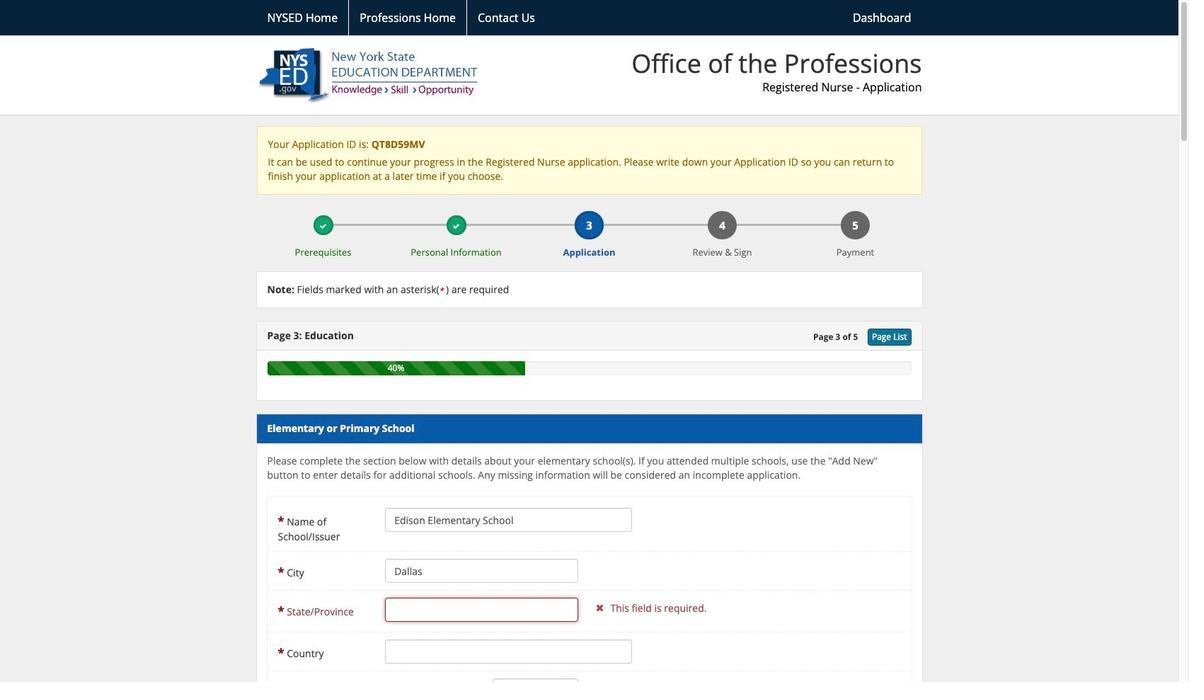 Task type: vqa. For each thing, say whether or not it's contained in the screenshot.
li image
yes



Task type: locate. For each thing, give the bounding box(es) containing it.
None text field
[[385, 640, 633, 664]]

alert
[[257, 126, 923, 195]]

1 horizontal spatial check image
[[453, 222, 460, 229]]

None text field
[[385, 508, 633, 532], [385, 559, 579, 583], [385, 598, 579, 622], [493, 679, 579, 682], [385, 508, 633, 532], [385, 559, 579, 583], [385, 598, 579, 622], [493, 679, 579, 682]]

check image
[[320, 222, 327, 229], [453, 222, 460, 229]]

progress bar
[[267, 361, 525, 376]]

0 horizontal spatial check image
[[320, 222, 327, 229]]



Task type: describe. For each thing, give the bounding box(es) containing it.
2 check image from the left
[[453, 222, 460, 229]]

1 check image from the left
[[320, 222, 327, 229]]

li image
[[590, 603, 611, 613]]



